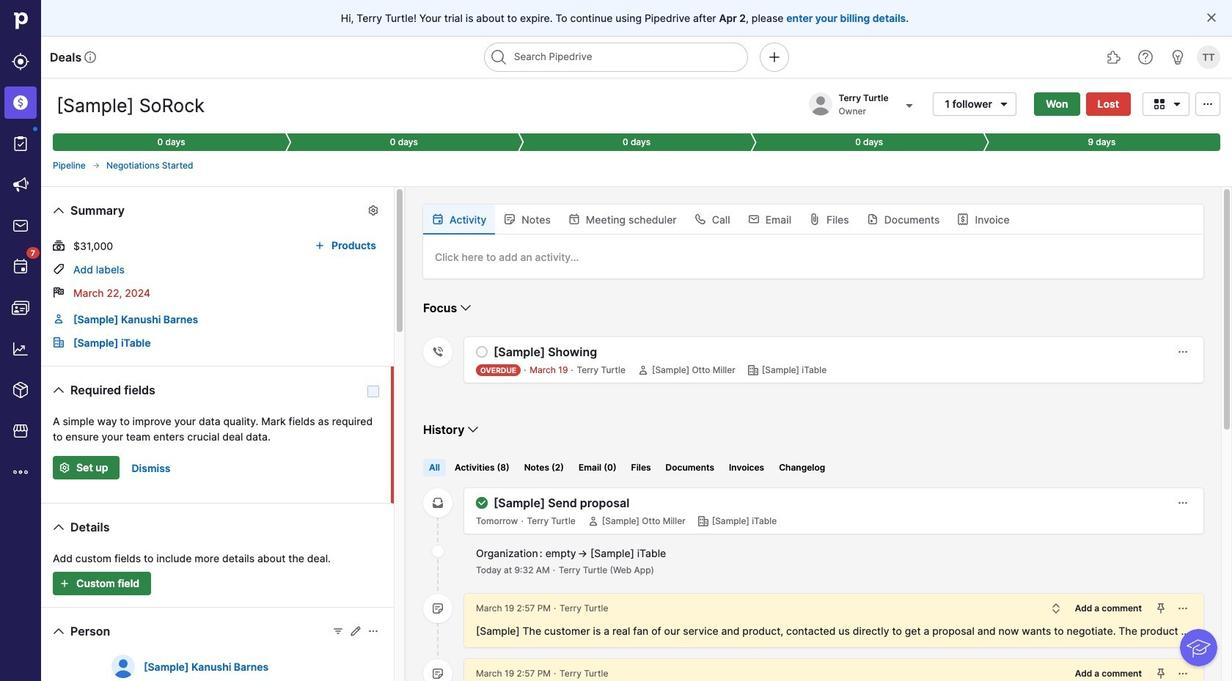 Task type: describe. For each thing, give the bounding box(es) containing it.
quick help image
[[1137, 48, 1155, 66]]

products image
[[12, 381, 29, 399]]

Search Pipedrive field
[[484, 43, 748, 72]]

pin this note image
[[1155, 668, 1167, 680]]

home image
[[10, 10, 32, 32]]

color primary inverted image
[[56, 462, 73, 474]]

1 more actions image from the top
[[1177, 497, 1189, 509]]

color link image
[[53, 337, 65, 348]]

more image
[[12, 464, 29, 481]]

1 color undefined image from the top
[[12, 135, 29, 153]]

campaigns image
[[12, 176, 29, 194]]

[Sample] SoRock text field
[[53, 89, 233, 122]]

marketplace image
[[12, 423, 29, 440]]

knowledge center bot, also known as kc bot is an onboarding assistant that allows you to see the list of onboarding items in one place for quick and easy reference. this improves your in-app experience. image
[[1180, 630, 1218, 667]]

sales inbox image
[[12, 217, 29, 235]]

expand image
[[1050, 603, 1062, 615]]



Task type: locate. For each thing, give the bounding box(es) containing it.
color link image
[[53, 313, 65, 325]]

2 vertical spatial color secondary image
[[697, 516, 709, 527]]

color secondary image
[[747, 365, 759, 376], [432, 546, 444, 557], [432, 603, 444, 615], [432, 668, 444, 680]]

1 vertical spatial color secondary image
[[432, 497, 444, 509]]

leads image
[[12, 53, 29, 70]]

3 more actions image from the top
[[1177, 668, 1189, 680]]

2 more actions image from the top
[[1177, 603, 1189, 615]]

contacts image
[[12, 299, 29, 317]]

more actions image
[[1177, 497, 1189, 509], [1177, 603, 1189, 615], [1177, 668, 1189, 680]]

sales assistant image
[[1169, 48, 1187, 66]]

color undefined image down deals image
[[12, 135, 29, 153]]

1 vertical spatial more actions image
[[1177, 603, 1189, 615]]

menu item
[[0, 82, 41, 123]]

color primary inverted image
[[56, 578, 73, 590]]

0 vertical spatial color secondary image
[[432, 346, 444, 358]]

2 color undefined image from the top
[[12, 258, 29, 276]]

insights image
[[12, 340, 29, 358]]

deals image
[[12, 94, 29, 111]]

color undefined image
[[12, 135, 29, 153], [12, 258, 29, 276]]

0 vertical spatial more actions image
[[1177, 497, 1189, 509]]

info image
[[85, 51, 96, 63]]

color undefined image up contacts "icon"
[[12, 258, 29, 276]]

transfer ownership image
[[900, 96, 918, 114]]

0 vertical spatial color undefined image
[[12, 135, 29, 153]]

quick add image
[[766, 48, 783, 66]]

more actions image
[[1177, 346, 1189, 358]]

pin this note image
[[1155, 603, 1167, 615]]

menu
[[0, 0, 41, 681]]

color secondary image
[[432, 346, 444, 358], [432, 497, 444, 509], [697, 516, 709, 527]]

2 vertical spatial more actions image
[[1177, 668, 1189, 680]]

color primary image
[[996, 98, 1013, 110], [1151, 98, 1168, 110], [1199, 98, 1217, 110], [92, 161, 100, 170], [50, 202, 67, 219], [367, 205, 379, 216], [432, 213, 444, 225], [504, 213, 516, 225], [568, 213, 580, 225], [694, 213, 706, 225], [748, 213, 760, 225], [809, 213, 821, 225], [958, 213, 969, 225], [53, 240, 65, 252], [53, 263, 65, 275], [53, 287, 65, 299], [637, 365, 649, 376], [50, 381, 67, 399], [465, 421, 482, 439], [50, 623, 67, 640], [332, 626, 344, 637], [367, 626, 379, 637]]

color primary image
[[1206, 12, 1218, 23], [1168, 98, 1186, 110], [867, 213, 879, 225], [311, 240, 329, 252], [457, 299, 475, 317], [476, 346, 488, 358], [476, 497, 488, 509], [587, 516, 599, 527], [50, 519, 67, 536], [350, 626, 362, 637]]

1 vertical spatial color undefined image
[[12, 258, 29, 276]]



Task type: vqa. For each thing, say whether or not it's contained in the screenshot.
menu at left
yes



